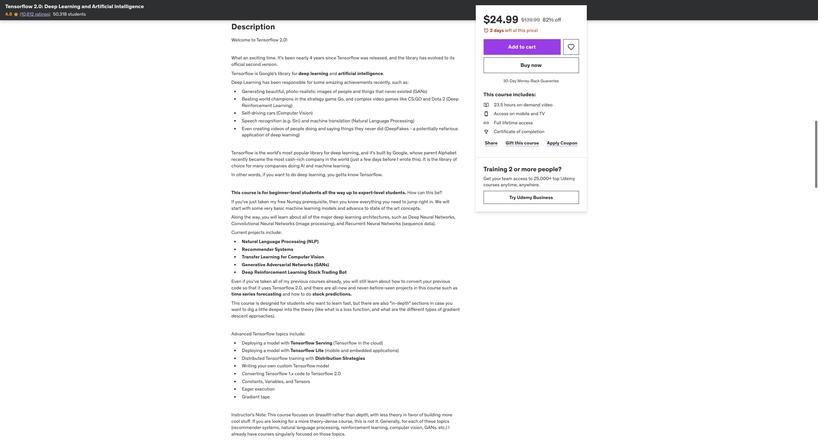 Task type: describe. For each thing, give the bounding box(es) containing it.
1 horizontal spatial things
[[362, 88, 375, 94]]

is inside ", with less theory in favor of building more cool stuff. if you are looking for a more theory-dense course, this is not it. generally, for each of these topics (recommender systems, natural language processing, reinforcement learning, computer vision, gans, etc.) i already have courses singularly focused on those topics."
[[363, 419, 367, 425]]

0 horizontal spatial all
[[273, 279, 278, 285]]

some inside what an exciting time. it's been nearly 4 years since tensorflow was released, and the library has evolved to its official second version. tensorflow is google's library for deep learning and artificial intelligence . deep learning has been responsible for some amazing achievements recently, such as: generating beautiful, photo-realistic images of people and things that never existed (gans) beating world champions in the strategy game go, and complex video games like cs:go and dota 2 (deep reinforcement learning) self-driving cars (computer vision) speech recognition (e.g. siri) and machine translation (natural language processing) even creating videos of people doing and saying things they never did (deepfakes - a potentially nefarious application of deep learning)
[[314, 79, 325, 85]]

in up types
[[430, 301, 434, 306]]

topics.
[[332, 432, 346, 438]]

0 horizontal spatial people
[[291, 126, 305, 132]]

by
[[387, 150, 392, 156]]

dota
[[432, 96, 442, 102]]

art
[[394, 205, 400, 211]]

and down vision)
[[302, 118, 309, 124]]

(deep
[[447, 96, 459, 102]]

0 horizontal spatial my
[[271, 199, 277, 205]]

, with less theory in favor of building more cool stuff. if you are looking for a more theory-dense course, this is not it. generally, for each of these topics (recommender systems, natural language processing, reinforcement learning, computer vision, gans, etc.) i already have courses singularly focused on those topics.
[[232, 412, 453, 438]]

1 previous from the left
[[291, 279, 308, 285]]

course up just at top
[[242, 190, 256, 196]]

deep down generative
[[242, 270, 253, 276]]

(10,612 ratings)
[[20, 11, 50, 17]]

know inside 'this course is for beginner-level students all the way up to expert-level students. how can this be? if you've just taken my free numpy prerequisite, then you know everything you need to jump right in. we will start with some very basic machine learning models and advance to state of the art concepts. along the way, you will learn about all of the major deep learning architectures, such as deep neural networks, convolutional neural networks (image processing), and recurrent neural networks (sequence data). current projects include: natural language processing (nlp) recommender systems transfer learning for computer vision generative adversarial networks (gans) deep reinforcement learning stock trading bot even if you've taken all of my previous courses already, you will still learn about how to convert your previous code so that it uses tensorflow 2.0, and there are all-new and never-before-seen projects in this course such as time series forecasting and how to do stock predictions. this course is designed for students who want to learn fast, but there are also "in-depth" sections in case you want to dig a little deeper into the theory (like what is a loss function, and what are the different types of gradient descent approaches).'
[[348, 199, 359, 205]]

library up responsible
[[278, 70, 291, 76]]

way
[[337, 190, 345, 196]]

course up 23.5
[[495, 91, 512, 98]]

if inside tensorflow is the world's most popular library for deep learning, and it's built by google, whose parent alphabet recently became the most cash-rich company in the world (just a few days before i wrote this). it is the library of choice for many companies doing ai and machine learning. in other words, if you want to do deep learning, you gotta know tensorflow.
[[263, 172, 265, 178]]

machine inside what an exciting time. it's been nearly 4 years since tensorflow was released, and the library has evolved to its official second version. tensorflow is google's library for deep learning and artificial intelligence . deep learning has been responsible for some amazing achievements recently, such as: generating beautiful, photo-realistic images of people and things that never existed (gans) beating world champions in the strategy game go, and complex video games like cs:go and dota 2 (deep reinforcement learning) self-driving cars (computer vision) speech recognition (e.g. siri) and machine translation (natural language processing) even creating videos of people doing and saying things they never did (deepfakes - a potentially nefarious application of deep learning)
[[310, 118, 328, 124]]

in inside ", with less theory in favor of building more cool stuff. if you are looking for a more theory-dense course, this is not it. generally, for each of these topics (recommender systems, natural language processing, reinforcement learning, computer vision, gans, etc.) i already have courses singularly focused on those topics."
[[403, 412, 407, 418]]

generative
[[242, 262, 266, 268]]

1 vertical spatial students
[[302, 190, 321, 196]]

(sequence
[[402, 221, 423, 227]]

of up game
[[333, 88, 337, 94]]

0 horizontal spatial about
[[290, 214, 301, 220]]

1 vertical spatial more
[[442, 412, 453, 418]]

processing,
[[317, 425, 340, 431]]

and up amazing
[[330, 70, 337, 76]]

and left the dota
[[423, 96, 431, 102]]

the up learning.
[[330, 157, 337, 162]]

0 vertical spatial model
[[267, 340, 280, 346]]

right
[[419, 199, 429, 205]]

guarantee
[[541, 78, 559, 83]]

tensorflow inside tensorflow is the world's most popular library for deep learning, and it's built by google, whose parent alphabet recently became the most cash-rich company in the world (just a few days before i wrote this). it is the library of choice for many companies doing ai and machine learning. in other words, if you want to do deep learning, you gotta know tensorflow.
[[232, 150, 254, 156]]

reinforcement inside 'this course is for beginner-level students all the way up to expert-level students. how can this be? if you've just taken my free numpy prerequisite, then you know everything you need to jump right in. we will start with some very basic machine learning models and advance to state of the art concepts. along the way, you will learn about all of the major deep learning architectures, such as deep neural networks, convolutional neural networks (image processing), and recurrent neural networks (sequence data). current projects include: natural language processing (nlp) recommender systems transfer learning for computer vision generative adversarial networks (gans) deep reinforcement learning stock trading bot even if you've taken all of my previous courses already, you will still learn about how to convert your previous code so that it uses tensorflow 2.0, and there are all-new and never-before-seen projects in this course such as time series forecasting and how to do stock predictions. this course is designed for students who want to learn fast, but there are also "in-depth" sections in case you want to dig a little deeper into the theory (like what is a loss function, and what are the different types of gradient descent approaches).'
[[254, 270, 287, 276]]

and right ai
[[306, 163, 314, 169]]

share
[[485, 140, 498, 146]]

buy
[[521, 62, 530, 68]]

1 horizontal spatial will
[[352, 279, 358, 285]]

of down the full lifetime access
[[517, 129, 521, 135]]

and down then
[[338, 205, 346, 211]]

1 vertical spatial on
[[309, 412, 314, 418]]

the up 'processing),'
[[313, 214, 320, 220]]

82%
[[543, 16, 554, 23]]

this right can
[[426, 190, 434, 196]]

types
[[426, 307, 437, 313]]

try udemy business
[[510, 195, 553, 201]]

learning down computer
[[288, 270, 307, 276]]

such inside what an exciting time. it's been nearly 4 years since tensorflow was released, and the library has evolved to its official second version. tensorflow is google's library for deep learning and artificial intelligence . deep learning has been responsible for some amazing achievements recently, such as: generating beautiful, photo-realistic images of people and things that never existed (gans) beating world champions in the strategy game go, and complex video games like cs:go and dota 2 (deep reinforcement learning) self-driving cars (computer vision) speech recognition (e.g. siri) and machine translation (natural language processing) even creating videos of people doing and saying things they never did (deepfakes - a potentially nefarious application of deep learning)
[[392, 79, 402, 85]]

and right 2.0,
[[304, 285, 312, 291]]

built
[[377, 150, 386, 156]]

we
[[435, 199, 442, 205]]

less
[[380, 412, 388, 418]]

designed
[[260, 301, 279, 306]]

library down alphabet at right
[[439, 157, 452, 162]]

you left gotta
[[328, 172, 335, 178]]

xsmall image for access
[[484, 111, 489, 117]]

way,
[[252, 214, 261, 220]]

doing inside tensorflow is the world's most popular library for deep learning, and it's built by google, whose parent alphabet recently became the most cash-rich company in the world (just a few days before i wrote this). it is the library of choice for many companies doing ai and machine learning. in other words, if you want to do deep learning, you gotta know tensorflow.
[[288, 163, 300, 169]]

deep up responsible
[[299, 70, 310, 76]]

for up computer
[[402, 419, 408, 425]]

advanced
[[232, 331, 252, 337]]

1 vertical spatial things
[[341, 126, 354, 132]]

to right need at the left top of the page
[[402, 199, 407, 205]]

1 vertical spatial you've
[[246, 279, 259, 285]]

2 vertical spatial students
[[287, 301, 305, 306]]

1 deploying from the top
[[242, 340, 263, 346]]

1 horizontal spatial video
[[542, 102, 553, 108]]

0 horizontal spatial has
[[263, 79, 270, 85]]

processing
[[281, 239, 306, 245]]

and up few
[[361, 150, 369, 156]]

2 horizontal spatial want
[[316, 301, 326, 306]]

even inside what an exciting time. it's been nearly 4 years since tensorflow was released, and the library has evolved to its official second version. tensorflow is google's library for deep learning and artificial intelligence . deep learning has been responsible for some amazing achievements recently, such as: generating beautiful, photo-realistic images of people and things that never existed (gans) beating world champions in the strategy game go, and complex video games like cs:go and dota 2 (deep reinforcement learning) self-driving cars (computer vision) speech recognition (e.g. siri) and machine translation (natural language processing) even creating videos of people doing and saying things they never did (deepfakes - a potentially nefarious application of deep learning)
[[242, 126, 252, 132]]

"in-
[[390, 301, 397, 306]]

the right released,
[[398, 55, 405, 61]]

1 horizontal spatial my
[[284, 279, 290, 285]]

alarm image
[[484, 28, 489, 33]]

of up (image
[[308, 214, 312, 220]]

advance
[[347, 205, 364, 211]]

and left recurrent
[[337, 221, 344, 227]]

these
[[425, 419, 436, 425]]

for up responsible
[[292, 70, 298, 76]]

are left all-
[[325, 285, 331, 291]]

for left many
[[246, 163, 252, 169]]

other
[[236, 172, 247, 178]]

tv
[[540, 111, 545, 117]]

of right state on the top left of page
[[382, 205, 385, 211]]

loss
[[344, 307, 352, 313]]

a inside ", with less theory in favor of building more cool stuff. if you are looking for a more theory-dense course, this is not it. generally, for each of these topics (recommender systems, natural language processing, reinforcement learning, computer vision, gans, etc.) i already have courses singularly focused on those topics."
[[295, 419, 298, 425]]

0 vertical spatial on
[[510, 111, 515, 117]]

this inside ", with less theory in favor of building more cool stuff. if you are looking for a more theory-dense course, this is not it. generally, for each of these topics (recommender systems, natural language processing, reinforcement learning, computer vision, gans, etc.) i already have courses singularly focused on those topics."
[[355, 419, 362, 425]]

1 horizontal spatial 2
[[490, 27, 493, 33]]

1 vertical spatial projects
[[396, 285, 413, 291]]

to inside advanced tensorflow topics include: deploying a model with tensorflow serving (tensorflow in the cloud) deploying a model with tensorflow lite (mobile and embedded applications) distributed tensorflow training with distribution strategies writing your own custom tensorflow model converting tensorflow 1.x code to tensorflow 2.0 constants, variables, and tensors eager execution gradient tape
[[306, 371, 310, 377]]

1 vertical spatial how
[[292, 292, 300, 297]]

library up company at the left top of the page
[[310, 150, 323, 156]]

realistic
[[300, 88, 316, 94]]

gradient
[[443, 307, 460, 313]]

is left loss
[[336, 307, 339, 313]]

1 vertical spatial all
[[302, 214, 307, 220]]

2 previous from the left
[[433, 279, 450, 285]]

few
[[364, 157, 371, 162]]

its
[[450, 55, 455, 61]]

get
[[484, 176, 491, 182]]

access inside training 2 or more people? get your team access to 25,000+ top udemy courses anytime, anywhere.
[[514, 176, 528, 182]]

of right 'favor'
[[420, 412, 424, 418]]

achievements
[[344, 79, 373, 85]]

deep up learning.
[[331, 150, 341, 156]]

is down words,
[[257, 190, 261, 196]]

and up the into on the left bottom of the page
[[283, 292, 290, 297]]

is right it
[[427, 157, 431, 162]]

50,318 students
[[53, 11, 86, 17]]

ai
[[301, 163, 305, 169]]

buy now
[[521, 62, 542, 68]]

(gans) inside what an exciting time. it's been nearly 4 years since tensorflow was released, and the library has evolved to its official second version. tensorflow is google's library for deep learning and artificial intelligence . deep learning has been responsible for some amazing achievements recently, such as: generating beautiful, photo-realistic images of people and things that never existed (gans) beating world champions in the strategy game go, and complex video games like cs:go and dota 2 (deep reinforcement learning) self-driving cars (computer vision) speech recognition (e.g. siri) and machine translation (natural language processing) even creating videos of people doing and saying things they never did (deepfakes - a potentially nefarious application of deep learning)
[[413, 88, 428, 94]]

to down 'predictions.'
[[327, 301, 331, 306]]

0 horizontal spatial want
[[232, 307, 241, 313]]

0 horizontal spatial projects
[[248, 230, 265, 236]]

a inside what an exciting time. it's been nearly 4 years since tensorflow was released, and the library has evolved to its official second version. tensorflow is google's library for deep learning and artificial intelligence . deep learning has been responsible for some amazing achievements recently, such as: generating beautiful, photo-realistic images of people and things that never existed (gans) beating world champions in the strategy game go, and complex video games like cs:go and dota 2 (deep reinforcement learning) self-driving cars (computer vision) speech recognition (e.g. siri) and machine translation (natural language processing) even creating videos of people doing and saying things they never did (deepfakes - a potentially nefarious application of deep learning)
[[413, 126, 416, 132]]

function,
[[353, 307, 371, 313]]

vision,
[[411, 425, 424, 431]]

are left also
[[373, 301, 380, 306]]

potentially
[[417, 126, 438, 132]]

(10,612
[[20, 11, 34, 17]]

do inside 'this course is for beginner-level students all the way up to expert-level students. how can this be? if you've just taken my free numpy prerequisite, then you know everything you need to jump right in. we will start with some very basic machine learning models and advance to state of the art concepts. along the way, you will learn about all of the major deep learning architectures, such as deep neural networks, convolutional neural networks (image processing), and recurrent neural networks (sequence data). current projects include: natural language processing (nlp) recommender systems transfer learning for computer vision generative adversarial networks (gans) deep reinforcement learning stock trading bot even if you've taken all of my previous courses already, you will still learn about how to convert your previous code so that it uses tensorflow 2.0, and there are all-new and never-before-seen projects in this course such as time series forecasting and how to do stock predictions. this course is designed for students who want to learn fast, but there are also "in-depth" sections in case you want to dig a little deeper into the theory (like what is a loss function, and what are the different types of gradient descent approaches).'
[[306, 292, 311, 297]]

-
[[410, 126, 412, 132]]

networks,
[[435, 214, 456, 220]]

0 vertical spatial taken
[[258, 199, 269, 205]]

world inside tensorflow is the world's most popular library for deep learning, and it's built by google, whose parent alphabet recently became the most cash-rich company in the world (just a few days before i wrote this). it is the library of choice for many companies doing ai and machine learning. in other words, if you want to do deep learning, you gotta know tensorflow.
[[338, 157, 349, 162]]

machine inside tensorflow is the world's most popular library for deep learning, and it's built by google, whose parent alphabet recently became the most cash-rich company in the world (just a few days before i wrote this). it is the library of choice for many companies doing ai and machine learning. in other words, if you want to do deep learning, you gotta know tensorflow.
[[315, 163, 332, 169]]

in inside advanced tensorflow topics include: deploying a model with tensorflow serving (tensorflow in the cloud) deploying a model with tensorflow lite (mobile and embedded applications) distributed tensorflow training with distribution strategies writing your own custom tensorflow model converting tensorflow 1.x code to tensorflow 2.0 constants, variables, and tensors eager execution gradient tape
[[358, 340, 362, 346]]

2 vertical spatial model
[[317, 364, 329, 369]]

if inside ", with less theory in favor of building more cool stuff. if you are looking for a more theory-dense course, this is not it. generally, for each of these topics (recommender systems, natural language processing, reinforcement learning, computer vision, gans, etc.) i already have courses singularly focused on those topics."
[[253, 419, 255, 425]]

the up "convolutional"
[[244, 214, 251, 220]]

go,
[[338, 96, 345, 102]]

this right at at the top right
[[518, 27, 526, 33]]

to right up
[[353, 190, 358, 196]]

eager
[[242, 387, 254, 393]]

deep up ratings)
[[44, 3, 57, 9]]

world's
[[267, 150, 281, 156]]

gans,
[[425, 425, 438, 431]]

with inside ", with less theory in favor of building more cool stuff. if you are looking for a more theory-dense course, this is not it. generally, for each of these topics (recommender systems, natural language processing, reinforcement learning, computer vision, gans, etc.) i already have courses singularly focused on those topics."
[[370, 412, 379, 418]]

$24.99 $139.99 82% off
[[484, 13, 562, 26]]

1 what from the left
[[325, 307, 335, 313]]

adversarial
[[267, 262, 291, 268]]

of down creating
[[266, 132, 270, 138]]

is up the became
[[255, 150, 258, 156]]

1 vertical spatial been
[[271, 79, 281, 85]]

instructor's note: this course focuses on breadth rather than depth
[[232, 412, 368, 418]]

the inside advanced tensorflow topics include: deploying a model with tensorflow serving (tensorflow in the cloud) deploying a model with tensorflow lite (mobile and embedded applications) distributed tensorflow training with distribution strategies writing your own custom tensorflow model converting tensorflow 1.x code to tensorflow 2.0 constants, variables, and tensors eager execution gradient tape
[[363, 340, 370, 346]]

2 vertical spatial such
[[442, 285, 452, 291]]

is inside what an exciting time. it's been nearly 4 years since tensorflow was released, and the library has evolved to its official second version. tensorflow is google's library for deep learning and artificial intelligence . deep learning has been responsible for some amazing achievements recently, such as: generating beautiful, photo-realistic images of people and things that never existed (gans) beating world champions in the strategy game go, and complex video games like cs:go and dota 2 (deep reinforcement learning) self-driving cars (computer vision) speech recognition (e.g. siri) and machine translation (natural language processing) even creating videos of people doing and saying things they never did (deepfakes - a potentially nefarious application of deep learning)
[[255, 70, 258, 76]]

this right gift
[[515, 140, 524, 146]]

for up natural
[[288, 419, 294, 425]]

existed
[[397, 88, 412, 94]]

language inside 'this course is for beginner-level students all the way up to expert-level students. how can this be? if you've just taken my free numpy prerequisite, then you know everything you need to jump right in. we will start with some very basic machine learning models and advance to state of the art concepts. along the way, you will learn about all of the major deep learning architectures, such as deep neural networks, convolutional neural networks (image processing), and recurrent neural networks (sequence data). current projects include: natural language processing (nlp) recommender systems transfer learning for computer vision generative adversarial networks (gans) deep reinforcement learning stock trading bot even if you've taken all of my previous courses already, you will still learn about how to convert your previous code so that it uses tensorflow 2.0, and there are all-new and never-before-seen projects in this course such as time series forecasting and how to do stock predictions. this course is designed for students who want to learn fast, but there are also "in-depth" sections in case you want to dig a little deeper into the theory (like what is a loss function, and what are the different types of gradient descent approaches).'
[[259, 239, 280, 245]]

try
[[510, 195, 516, 201]]

your inside 'this course is for beginner-level students all the way up to expert-level students. how can this be? if you've just taken my free numpy prerequisite, then you know everything you need to jump right in. we will start with some very basic machine learning models and advance to state of the art concepts. along the way, you will learn about all of the major deep learning architectures, such as deep neural networks, convolutional neural networks (image processing), and recurrent neural networks (sequence data). current projects include: natural language processing (nlp) recommender systems transfer learning for computer vision generative adversarial networks (gans) deep reinforcement learning stock trading bot even if you've taken all of my previous courses already, you will still learn about how to convert your previous code so that it uses tensorflow 2.0, and there are all-new and never-before-seen projects in this course such as time series forecasting and how to do stock predictions. this course is designed for students who want to learn fast, but there are also "in-depth" sections in case you want to dig a little deeper into the theory (like what is a loss function, and what are the different types of gradient descent approaches).'
[[423, 279, 432, 285]]

rather
[[333, 412, 345, 418]]

this).
[[412, 157, 422, 162]]

0 vertical spatial never
[[385, 88, 396, 94]]

if inside 'this course is for beginner-level students all the way up to expert-level students. how can this be? if you've just taken my free numpy prerequisite, then you know everything you need to jump right in. we will start with some very basic machine learning models and advance to state of the art concepts. along the way, you will learn about all of the major deep learning architectures, such as deep neural networks, convolutional neural networks (image processing), and recurrent neural networks (sequence data). current projects include: natural language processing (nlp) recommender systems transfer learning for computer vision generative adversarial networks (gans) deep reinforcement learning stock trading bot even if you've taken all of my previous courses already, you will still learn about how to convert your previous code so that it uses tensorflow 2.0, and there are all-new and never-before-seen projects in this course such as time series forecasting and how to do stock predictions. this course is designed for students who want to learn fast, but there are also "in-depth" sections in case you want to dig a little deeper into the theory (like what is a loss function, and what are the different types of gradient descent approaches).'
[[243, 279, 245, 285]]

2 deploying from the top
[[242, 348, 263, 354]]

topics inside advanced tensorflow topics include: deploying a model with tensorflow serving (tensorflow in the cloud) deploying a model with tensorflow lite (mobile and embedded applications) distributed tensorflow training with distribution strategies writing your own custom tensorflow model converting tensorflow 1.x code to tensorflow 2.0 constants, variables, and tensors eager execution gradient tape
[[276, 331, 288, 337]]

intelligence
[[114, 3, 144, 9]]

2 inside what an exciting time. it's been nearly 4 years since tensorflow was released, and the library has evolved to its official second version. tensorflow is google's library for deep learning and artificial intelligence . deep learning has been responsible for some amazing achievements recently, such as: generating beautiful, photo-realistic images of people and things that never existed (gans) beating world champions in the strategy game go, and complex video games like cs:go and dota 2 (deep reinforcement learning) self-driving cars (computer vision) speech recognition (e.g. siri) and machine translation (natural language processing) even creating videos of people doing and saying things they never did (deepfakes - a potentially nefarious application of deep learning)
[[443, 96, 446, 102]]

on inside ", with less theory in favor of building more cool stuff. if you are looking for a more theory-dense course, this is not it. generally, for each of these topics (recommender systems, natural language processing, reinforcement learning, computer vision, gans, etc.) i already have courses singularly focused on those topics."
[[313, 432, 319, 438]]

you down way
[[340, 199, 347, 205]]

1 horizontal spatial been
[[285, 55, 295, 61]]

convert
[[407, 279, 422, 285]]

to left dig at the left of the page
[[242, 307, 247, 313]]

learning up 'adversarial'
[[261, 254, 280, 260]]

learning up the 50,318 students
[[59, 3, 80, 9]]

and left saying
[[318, 126, 326, 132]]

you down companies
[[267, 172, 274, 178]]

courses inside training 2 or more people? get your team access to 25,000+ top udemy courses anytime, anywhere.
[[484, 182, 500, 188]]

23.5
[[494, 102, 503, 108]]

course up dig at the left of the page
[[241, 301, 255, 306]]

they
[[355, 126, 364, 132]]

1 vertical spatial model
[[267, 348, 280, 354]]

apply coupon button
[[546, 137, 579, 150]]

1 vertical spatial such
[[392, 214, 402, 220]]

on-
[[517, 102, 524, 108]]

then
[[329, 199, 339, 205]]

library left 'evolved' at the top of the page
[[406, 55, 419, 61]]

code inside advanced tensorflow topics include: deploying a model with tensorflow serving (tensorflow in the cloud) deploying a model with tensorflow lite (mobile and embedded applications) distributed tensorflow training with distribution strategies writing your own custom tensorflow model converting tensorflow 1.x code to tensorflow 2.0 constants, variables, and tensors eager execution gradient tape
[[295, 371, 305, 377]]

2 vertical spatial learn
[[332, 301, 342, 306]]

course up case
[[427, 285, 441, 291]]

distribution
[[316, 356, 342, 362]]

you up new
[[343, 279, 351, 285]]

$24.99
[[484, 13, 519, 26]]

include: inside 'this course is for beginner-level students all the way up to expert-level students. how can this be? if you've just taken my free numpy prerequisite, then you know everything you need to jump right in. we will start with some very basic machine learning models and advance to state of the art concepts. along the way, you will learn about all of the major deep learning architectures, such as deep neural networks, convolutional neural networks (image processing), and recurrent neural networks (sequence data). current projects include: natural language processing (nlp) recommender systems transfer learning for computer vision generative adversarial networks (gans) deep reinforcement learning stock trading bot even if you've taken all of my previous courses already, you will still learn about how to convert your previous code so that it uses tensorflow 2.0, and there are all-new and never-before-seen projects in this course such as time series forecasting and how to do stock predictions. this course is designed for students who want to learn fast, but there are also "in-depth" sections in case you want to dig a little deeper into the theory (like what is a loss function, and what are the different types of gradient descent approaches).'
[[266, 230, 282, 236]]

who
[[306, 301, 315, 306]]

stock
[[313, 292, 325, 297]]

dense
[[325, 419, 338, 425]]

2.0!
[[280, 37, 288, 43]]

1 vertical spatial about
[[379, 279, 391, 285]]

networks down basic
[[275, 221, 295, 227]]

0 horizontal spatial neural
[[261, 221, 274, 227]]

team
[[502, 176, 513, 182]]

prerequisite,
[[303, 199, 328, 205]]

and right released,
[[389, 55, 397, 61]]

you left need at the left top of the page
[[383, 199, 390, 205]]

0 vertical spatial learn
[[278, 214, 288, 220]]

to down 'everything'
[[365, 205, 369, 211]]

some inside 'this course is for beginner-level students all the way up to expert-level students. how can this be? if you've just taken my free numpy prerequisite, then you know everything you need to jump right in. we will start with some very basic machine learning models and advance to state of the art concepts. along the way, you will learn about all of the major deep learning architectures, such as deep neural networks, convolutional neural networks (image processing), and recurrent neural networks (sequence data). current projects include: natural language processing (nlp) recommender systems transfer learning for computer vision generative adversarial networks (gans) deep reinforcement learning stock trading bot even if you've taken all of my previous courses already, you will still learn about how to convert your previous code so that it uses tensorflow 2.0, and there are all-new and never-before-seen projects in this course such as time series forecasting and how to do stock predictions. this course is designed for students who want to learn fast, but there are also "in-depth" sections in case you want to dig a little deeper into the theory (like what is a loss function, and what are the different types of gradient descent approaches).'
[[252, 205, 263, 211]]

to left convert
[[401, 279, 406, 285]]

applications)
[[373, 348, 399, 354]]

deep down videos
[[271, 132, 281, 138]]

0 horizontal spatial will
[[270, 214, 277, 220]]

the down parent
[[432, 157, 438, 162]]

you right way, in the top of the page
[[262, 214, 269, 220]]

(recommender
[[232, 425, 261, 431]]

the left way
[[329, 190, 336, 196]]

with inside 'this course is for beginner-level students all the way up to expert-level students. how can this be? if you've just taken my free numpy prerequisite, then you know everything you need to jump right in. we will start with some very basic machine learning models and advance to state of the art concepts. along the way, you will learn about all of the major deep learning architectures, such as deep neural networks, convolutional neural networks (image processing), and recurrent neural networks (sequence data). current projects include: natural language processing (nlp) recommender systems transfer learning for computer vision generative adversarial networks (gans) deep reinforcement learning stock trading bot even if you've taken all of my previous courses already, you will still learn about how to convert your previous code so that it uses tensorflow 2.0, and there are all-new and never-before-seen projects in this course such as time series forecasting and how to do stock predictions. this course is designed for students who want to learn fast, but there are also "in-depth" sections in case you want to dig a little deeper into the theory (like what is a loss function, and what are the different types of gradient descent approaches).'
[[242, 205, 251, 211]]

for up realistic
[[307, 79, 313, 85]]

course up looking
[[277, 412, 291, 418]]

deep up (sequence
[[408, 214, 419, 220]]

up
[[347, 190, 352, 196]]

different
[[407, 307, 425, 313]]

0 vertical spatial most
[[282, 150, 293, 156]]

even inside 'this course is for beginner-level students all the way up to expert-level students. how can this be? if you've just taken my free numpy prerequisite, then you know everything you need to jump right in. we will start with some very basic machine learning models and advance to state of the art concepts. along the way, you will learn about all of the major deep learning architectures, such as deep neural networks, convolutional neural networks (image processing), and recurrent neural networks (sequence data). current projects include: natural language processing (nlp) recommender systems transfer learning for computer vision generative adversarial networks (gans) deep reinforcement learning stock trading bot even if you've taken all of my previous courses already, you will still learn about how to convert your previous code so that it uses tensorflow 2.0, and there are all-new and never-before-seen projects in this course such as time series forecasting and how to do stock predictions. this course is designed for students who want to learn fast, but there are also "in-depth" sections in case you want to dig a little deeper into the theory (like what is a loss function, and what are the different types of gradient descent approaches).'
[[232, 279, 242, 285]]

0 vertical spatial learning,
[[342, 150, 360, 156]]

official
[[232, 61, 245, 67]]

i inside tensorflow is the world's most popular library for deep learning, and it's built by google, whose parent alphabet recently became the most cash-rich company in the world (just a few days before i wrote this). it is the library of choice for many companies doing ai and machine learning. in other words, if you want to do deep learning, you gotta know tensorflow.
[[397, 157, 399, 162]]

tensorflow inside 'this course is for beginner-level students all the way up to expert-level students. how can this be? if you've just taken my free numpy prerequisite, then you know everything you need to jump right in. we will start with some very basic machine learning models and advance to state of the art concepts. along the way, you will learn about all of the major deep learning architectures, such as deep neural networks, convolutional neural networks (image processing), and recurrent neural networks (sequence data). current projects include: natural language processing (nlp) recommender systems transfer learning for computer vision generative adversarial networks (gans) deep reinforcement learning stock trading bot even if you've taken all of my previous courses already, you will still learn about how to convert your previous code so that it uses tensorflow 2.0, and there are all-new and never-before-seen projects in this course such as time series forecasting and how to do stock predictions. this course is designed for students who want to learn fast, but there are also "in-depth" sections in case you want to dig a little deeper into the theory (like what is a loss function, and what are the different types of gradient descent approaches).'
[[272, 285, 294, 291]]

computer
[[288, 254, 310, 260]]

in down convert
[[414, 285, 418, 291]]

networks down architectures,
[[382, 221, 401, 227]]

0 vertical spatial as
[[403, 214, 407, 220]]

1 vertical spatial learn
[[368, 279, 378, 285]]

wishlist image
[[568, 43, 575, 51]]

0 vertical spatial people
[[338, 88, 352, 94]]

alphabet
[[438, 150, 457, 156]]

of up learning)
[[285, 126, 289, 132]]

off
[[555, 16, 562, 23]]

learning inside what an exciting time. it's been nearly 4 years since tensorflow was released, and the library has evolved to its official second version. tensorflow is google's library for deep learning and artificial intelligence . deep learning has been responsible for some amazing achievements recently, such as: generating beautiful, photo-realistic images of people and things that never existed (gans) beating world champions in the strategy game go, and complex video games like cs:go and dota 2 (deep reinforcement learning) self-driving cars (computer vision) speech recognition (e.g. siri) and machine translation (natural language processing) even creating videos of people doing and saying things they never did (deepfakes - a potentially nefarious application of deep learning)
[[244, 79, 262, 85]]

left
[[505, 27, 512, 33]]

variables,
[[265, 379, 285, 385]]

to down 2.0,
[[301, 292, 305, 297]]

for left beginner-
[[262, 190, 268, 196]]

whose
[[410, 150, 423, 156]]

(like
[[315, 307, 324, 313]]

0 vertical spatial has
[[420, 55, 427, 61]]

bot
[[339, 270, 347, 276]]

do inside tensorflow is the world's most popular library for deep learning, and it's built by google, whose parent alphabet recently became the most cash-rich company in the world (just a few days before i wrote this). it is the library of choice for many companies doing ai and machine learning. in other words, if you want to do deep learning, you gotta know tensorflow.
[[291, 172, 296, 178]]

and right new
[[348, 285, 356, 291]]

the down realistic
[[300, 96, 306, 102]]

1 vertical spatial learning
[[304, 205, 321, 211]]

(image
[[296, 221, 310, 227]]

have
[[248, 432, 257, 438]]

the right the into on the left bottom of the page
[[293, 307, 300, 313]]

2 horizontal spatial will
[[443, 199, 450, 205]]

if inside 'this course is for beginner-level students all the way up to expert-level students. how can this be? if you've just taken my free numpy prerequisite, then you know everything you need to jump right in. we will start with some very basic machine learning models and advance to state of the art concepts. along the way, you will learn about all of the major deep learning architectures, such as deep neural networks, convolutional neural networks (image processing), and recurrent neural networks (sequence data). current projects include: natural language processing (nlp) recommender systems transfer learning for computer vision generative adversarial networks (gans) deep reinforcement learning stock trading bot even if you've taken all of my previous courses already, you will still learn about how to convert your previous code so that it uses tensorflow 2.0, and there are all-new and never-before-seen projects in this course such as time series forecasting and how to do stock predictions. this course is designed for students who want to learn fast, but there are also "in-depth" sections in case you want to dig a little deeper into the theory (like what is a loss function, and what are the different types of gradient descent approaches).'
[[232, 199, 234, 205]]

1 horizontal spatial there
[[361, 301, 372, 306]]

this down convert
[[419, 285, 426, 291]]

the down world's on the top of page
[[266, 157, 273, 162]]

that inside 'this course is for beginner-level students all the way up to expert-level students. how can this be? if you've just taken my free numpy prerequisite, then you know everything you need to jump right in. we will start with some very basic machine learning models and advance to state of the art concepts. along the way, you will learn about all of the major deep learning architectures, such as deep neural networks, convolutional neural networks (image processing), and recurrent neural networks (sequence data). current projects include: natural language processing (nlp) recommender systems transfer learning for computer vision generative adversarial networks (gans) deep reinforcement learning stock trading bot even if you've taken all of my previous courses already, you will still learn about how to convert your previous code so that it uses tensorflow 2.0, and there are all-new and never-before-seen projects in this course such as time series forecasting and how to do stock predictions. this course is designed for students who want to learn fast, but there are also "in-depth" sections in case you want to dig a little deeper into the theory (like what is a loss function, and what are the different types of gradient descent approaches).'
[[249, 285, 257, 291]]

execution
[[255, 387, 275, 393]]

completion
[[522, 129, 545, 135]]

and down 1.x
[[286, 379, 294, 385]]

beautiful,
[[266, 88, 285, 94]]

2.0,
[[295, 285, 303, 291]]

and right "go,"
[[346, 96, 354, 102]]



Task type: vqa. For each thing, say whether or not it's contained in the screenshot.
Tensors
yes



Task type: locate. For each thing, give the bounding box(es) containing it.
hours
[[505, 102, 516, 108]]

your inside training 2 or more people? get your team access to 25,000+ top udemy courses anytime, anywhere.
[[492, 176, 501, 182]]

been
[[285, 55, 295, 61], [271, 79, 281, 85]]

deep
[[44, 3, 57, 9], [232, 79, 242, 85], [408, 214, 419, 220], [242, 270, 253, 276]]

deploying
[[242, 340, 263, 346], [242, 348, 263, 354]]

1 horizontal spatial code
[[295, 371, 305, 377]]

want up descent
[[232, 307, 241, 313]]

time. it's
[[267, 55, 284, 61]]

uses
[[262, 285, 271, 291]]

1 xsmall image from the top
[[484, 102, 489, 108]]

if up so
[[243, 279, 245, 285]]

0 vertical spatial doing
[[306, 126, 317, 132]]

students
[[68, 11, 86, 17], [302, 190, 321, 196], [287, 301, 305, 306]]

doing inside what an exciting time. it's been nearly 4 years since tensorflow was released, and the library has evolved to its official second version. tensorflow is google's library for deep learning and artificial intelligence . deep learning has been responsible for some amazing achievements recently, such as: generating beautiful, photo-realistic images of people and things that never existed (gans) beating world champions in the strategy game go, and complex video games like cs:go and dota 2 (deep reinforcement learning) self-driving cars (computer vision) speech recognition (e.g. siri) and machine translation (natural language processing) even creating videos of people doing and saying things they never did (deepfakes - a potentially nefarious application of deep learning)
[[306, 126, 317, 132]]

1 horizontal spatial all
[[302, 214, 307, 220]]

udemy inside training 2 or more people? get your team access to 25,000+ top udemy courses anytime, anywhere.
[[561, 176, 575, 182]]

people?
[[538, 165, 562, 173]]

on up the full lifetime access
[[510, 111, 515, 117]]

for up the into on the left bottom of the page
[[280, 301, 286, 306]]

all up forecasting
[[273, 279, 278, 285]]

for
[[292, 70, 298, 76], [307, 79, 313, 85], [324, 150, 330, 156], [246, 163, 252, 169], [262, 190, 268, 196], [281, 254, 287, 260], [280, 301, 286, 306], [288, 419, 294, 425], [402, 419, 408, 425]]

0 vertical spatial if
[[263, 172, 265, 178]]

more up etc.)
[[442, 412, 453, 418]]

deep inside what an exciting time. it's been nearly 4 years since tensorflow was released, and the library has evolved to its official second version. tensorflow is google's library for deep learning and artificial intelligence . deep learning has been responsible for some amazing achievements recently, such as: generating beautiful, photo-realistic images of people and things that never existed (gans) beating world champions in the strategy game go, and complex video games like cs:go and dota 2 (deep reinforcement learning) self-driving cars (computer vision) speech recognition (e.g. siri) and machine translation (natural language processing) even creating videos of people doing and saying things they never did (deepfakes - a potentially nefarious application of deep learning)
[[232, 79, 242, 85]]

machine down vision)
[[310, 118, 328, 124]]

machine inside 'this course is for beginner-level students all the way up to expert-level students. how can this be? if you've just taken my free numpy prerequisite, then you know everything you need to jump right in. we will start with some very basic machine learning models and advance to state of the art concepts. along the way, you will learn about all of the major deep learning architectures, such as deep neural networks, convolutional neural networks (image processing), and recurrent neural networks (sequence data). current projects include: natural language processing (nlp) recommender systems transfer learning for computer vision generative adversarial networks (gans) deep reinforcement learning stock trading bot even if you've taken all of my previous courses already, you will still learn about how to convert your previous code so that it uses tensorflow 2.0, and there are all-new and never-before-seen projects in this course such as time series forecasting and how to do stock predictions. this course is designed for students who want to learn fast, but there are also "in-depth" sections in case you want to dig a little deeper into the theory (like what is a loss function, and what are the different types of gradient descent approaches).'
[[286, 205, 303, 211]]

learn down 'predictions.'
[[332, 301, 342, 306]]

very
[[264, 205, 273, 211]]

training
[[289, 356, 305, 362]]

0 vertical spatial your
[[492, 176, 501, 182]]

still
[[359, 279, 367, 285]]

0 horizontal spatial include:
[[266, 230, 282, 236]]

1 vertical spatial know
[[348, 199, 359, 205]]

xsmall image left 23.5
[[484, 102, 489, 108]]

0 horizontal spatial topics
[[276, 331, 288, 337]]

2 vertical spatial learning
[[345, 214, 362, 220]]

0 vertical spatial such
[[392, 79, 402, 85]]

2 vertical spatial more
[[299, 419, 309, 425]]

artificial
[[338, 70, 357, 76]]

your
[[492, 176, 501, 182], [423, 279, 432, 285], [258, 364, 267, 369]]

days inside tensorflow is the world's most popular library for deep learning, and it's built by google, whose parent alphabet recently became the most cash-rich company in the world (just a few days before i wrote this). it is the library of choice for many companies doing ai and machine learning. in other words, if you want to do deep learning, you gotta know tensorflow.
[[372, 157, 382, 162]]

want inside tensorflow is the world's most popular library for deep learning, and it's built by google, whose parent alphabet recently became the most cash-rich company in the world (just a few days before i wrote this). it is the library of choice for many companies doing ai and machine learning. in other words, if you want to do deep learning, you gotta know tensorflow.
[[275, 172, 285, 178]]

will left the still
[[352, 279, 358, 285]]

as up (sequence
[[403, 214, 407, 220]]

my down 'adversarial'
[[284, 279, 290, 285]]

2 xsmall image from the top
[[484, 129, 489, 135]]

to left cart
[[520, 43, 525, 50]]

expert-
[[359, 190, 375, 196]]

(gans) inside 'this course is for beginner-level students all the way up to expert-level students. how can this be? if you've just taken my free numpy prerequisite, then you know everything you need to jump right in. we will start with some very basic machine learning models and advance to state of the art concepts. along the way, you will learn about all of the major deep learning architectures, such as deep neural networks, convolutional neural networks (image processing), and recurrent neural networks (sequence data). current projects include: natural language processing (nlp) recommender systems transfer learning for computer vision generative adversarial networks (gans) deep reinforcement learning stock trading bot even if you've taken all of my previous courses already, you will still learn about how to convert your previous code so that it uses tensorflow 2.0, and there are all-new and never-before-seen projects in this course such as time series forecasting and how to do stock predictions. this course is designed for students who want to learn fast, but there are also "in-depth" sections in case you want to dig a little deeper into the theory (like what is a loss function, and what are the different types of gradient descent approaches).'
[[314, 262, 329, 268]]

if up start
[[232, 199, 234, 205]]

know inside tensorflow is the world's most popular library for deep learning, and it's built by google, whose parent alphabet recently became the most cash-rich company in the world (just a few days before i wrote this). it is the library of choice for many companies doing ai and machine learning. in other words, if you want to do deep learning, you gotta know tensorflow.
[[348, 172, 359, 178]]

than
[[346, 412, 355, 418]]

25,000+
[[534, 176, 552, 182]]

my up the very at the left of the page
[[271, 199, 277, 205]]

video up tv
[[542, 102, 553, 108]]

do up who
[[306, 292, 311, 297]]

level up 'everything'
[[375, 190, 385, 196]]

the left art
[[387, 205, 393, 211]]

1 horizontal spatial previous
[[433, 279, 450, 285]]

access
[[494, 111, 509, 117]]

that inside what an exciting time. it's been nearly 4 years since tensorflow was released, and the library has evolved to its official second version. tensorflow is google's library for deep learning and artificial intelligence . deep learning has been responsible for some amazing achievements recently, such as: generating beautiful, photo-realistic images of people and things that never existed (gans) beating world champions in the strategy game go, and complex video games like cs:go and dota 2 (deep reinforcement learning) self-driving cars (computer vision) speech recognition (e.g. siri) and machine translation (natural language processing) even creating videos of people doing and saying things they never did (deepfakes - a potentially nefarious application of deep learning)
[[376, 88, 384, 94]]

0 vertical spatial i
[[397, 157, 399, 162]]

choice
[[232, 163, 245, 169]]

apply coupon
[[547, 140, 578, 146]]

gotta
[[336, 172, 347, 178]]

code up time
[[232, 285, 242, 291]]

xsmall image for certificate
[[484, 129, 489, 135]]

1 horizontal spatial language
[[369, 118, 389, 124]]

2 xsmall image from the top
[[484, 120, 489, 126]]

your inside advanced tensorflow topics include: deploying a model with tensorflow serving (tensorflow in the cloud) deploying a model with tensorflow lite (mobile and embedded applications) distributed tensorflow training with distribution strategies writing your own custom tensorflow model converting tensorflow 1.x code to tensorflow 2.0 constants, variables, and tensors eager execution gradient tape
[[258, 364, 267, 369]]

cloud)
[[371, 340, 383, 346]]

recently
[[232, 157, 248, 162]]

2 right the dota
[[443, 96, 446, 102]]

udemy right try
[[517, 195, 533, 201]]

what right (like
[[325, 307, 335, 313]]

deploying up distributed
[[242, 348, 263, 354]]

of down case
[[438, 307, 442, 313]]

that left it
[[249, 285, 257, 291]]

into
[[284, 307, 292, 313]]

language inside what an exciting time. it's been nearly 4 years since tensorflow was released, and the library has evolved to its official second version. tensorflow is google's library for deep learning and artificial intelligence . deep learning has been responsible for some amazing achievements recently, such as: generating beautiful, photo-realistic images of people and things that never existed (gans) beating world champions in the strategy game go, and complex video games like cs:go and dota 2 (deep reinforcement learning) self-driving cars (computer vision) speech recognition (e.g. siri) and machine translation (natural language processing) even creating videos of people doing and saying things they never did (deepfakes - a potentially nefarious application of deep learning)
[[369, 118, 389, 124]]

code inside 'this course is for beginner-level students all the way up to expert-level students. how can this be? if you've just taken my free numpy prerequisite, then you know everything you need to jump right in. we will start with some very basic machine learning models and advance to state of the art concepts. along the way, you will learn about all of the major deep learning architectures, such as deep neural networks, convolutional neural networks (image processing), and recurrent neural networks (sequence data). current projects include: natural language processing (nlp) recommender systems transfer learning for computer vision generative adversarial networks (gans) deep reinforcement learning stock trading bot even if you've taken all of my previous courses already, you will still learn about how to convert your previous code so that it uses tensorflow 2.0, and there are all-new and never-before-seen projects in this course such as time series forecasting and how to do stock predictions. this course is designed for students who want to learn fast, but there are also "in-depth" sections in case you want to dig a little deeper into the theory (like what is a loss function, and what are the different types of gradient descent approaches).'
[[232, 285, 242, 291]]

include: inside advanced tensorflow topics include: deploying a model with tensorflow serving (tensorflow in the cloud) deploying a model with tensorflow lite (mobile and embedded applications) distributed tensorflow training with distribution strategies writing your own custom tensorflow model converting tensorflow 1.x code to tensorflow 2.0 constants, variables, and tensors eager execution gradient tape
[[290, 331, 305, 337]]

1 horizontal spatial days
[[494, 27, 504, 33]]

2 vertical spatial learning,
[[371, 425, 389, 431]]

0 horizontal spatial some
[[252, 205, 263, 211]]

all up (image
[[302, 214, 307, 220]]

lite
[[316, 348, 324, 354]]

deep
[[299, 70, 310, 76], [271, 132, 281, 138], [331, 150, 341, 156], [297, 172, 308, 178], [334, 214, 344, 220]]

about up seen in the bottom of the page
[[379, 279, 391, 285]]

topics inside ", with less theory in favor of building more cool stuff. if you are looking for a more theory-dense course, this is not it. generally, for each of these topics (recommender systems, natural language processing, reinforcement learning, computer vision, gans, etc.) i already have courses singularly focused on those topics."
[[437, 419, 450, 425]]

1 vertical spatial if
[[243, 279, 245, 285]]

to up "anywhere."
[[529, 176, 533, 182]]

courses down stock
[[309, 279, 325, 285]]

0 horizontal spatial world
[[259, 96, 270, 102]]

0 horizontal spatial previous
[[291, 279, 308, 285]]

reinforcement inside what an exciting time. it's been nearly 4 years since tensorflow was released, and the library has evolved to its official second version. tensorflow is google's library for deep learning and artificial intelligence . deep learning has been responsible for some amazing achievements recently, such as: generating beautiful, photo-realistic images of people and things that never existed (gans) beating world champions in the strategy game go, and complex video games like cs:go and dota 2 (deep reinforcement learning) self-driving cars (computer vision) speech recognition (e.g. siri) and machine translation (natural language processing) even creating videos of people doing and saying things they never did (deepfakes - a potentially nefarious application of deep learning)
[[242, 103, 272, 108]]

nefarious
[[439, 126, 458, 132]]

0 vertical spatial learning
[[311, 70, 329, 76]]

4.6
[[5, 11, 12, 17]]

udemy inside "try udemy business" "link"
[[517, 195, 533, 201]]

share button
[[484, 137, 499, 150]]

0 vertical spatial know
[[348, 172, 359, 178]]

the down depth"
[[399, 307, 406, 313]]

2 horizontal spatial all
[[322, 190, 328, 196]]

rich
[[297, 157, 305, 162]]

in inside what an exciting time. it's been nearly 4 years since tensorflow was released, and the library has evolved to its official second version. tensorflow is google's library for deep learning and artificial intelligence . deep learning has been responsible for some amazing achievements recently, such as: generating beautiful, photo-realistic images of people and things that never existed (gans) beating world champions in the strategy game go, and complex video games like cs:go and dota 2 (deep reinforcement learning) self-driving cars (computer vision) speech recognition (e.g. siri) and machine translation (natural language processing) even creating videos of people doing and saying things they never did (deepfakes - a potentially nefarious application of deep learning)
[[295, 96, 299, 102]]

things up complex
[[362, 88, 375, 94]]

all-
[[332, 285, 339, 291]]

my
[[271, 199, 277, 205], [284, 279, 290, 285]]

gift this course link
[[505, 137, 541, 150]]

1 horizontal spatial if
[[263, 172, 265, 178]]

to inside button
[[520, 43, 525, 50]]

0 horizontal spatial code
[[232, 285, 242, 291]]

more
[[522, 165, 537, 173], [442, 412, 453, 418], [299, 419, 309, 425]]

1 horizontal spatial even
[[242, 126, 252, 132]]

1 vertical spatial language
[[259, 239, 280, 245]]

deep down ai
[[297, 172, 308, 178]]

you inside ", with less theory in favor of building more cool stuff. if you are looking for a more theory-dense course, this is not it. generally, for each of these topics (recommender systems, natural language processing, reinforcement learning, computer vision, gans, etc.) i already have courses singularly focused on those topics."
[[256, 419, 264, 425]]

that down recently,
[[376, 88, 384, 94]]

0 horizontal spatial (gans)
[[314, 262, 329, 268]]

want down companies
[[275, 172, 285, 178]]

1.x
[[289, 371, 294, 377]]

instructor's
[[232, 412, 255, 418]]

evolved
[[428, 55, 444, 61]]

exciting
[[249, 55, 266, 61]]

0 horizontal spatial more
[[299, 419, 309, 425]]

1 vertical spatial machine
[[315, 163, 332, 169]]

people down the siri)
[[291, 126, 305, 132]]

1 horizontal spatial some
[[314, 79, 325, 85]]

theory inside 'this course is for beginner-level students all the way up to expert-level students. how can this be? if you've just taken my free numpy prerequisite, then you know everything you need to jump right in. we will start with some very basic machine learning models and advance to state of the art concepts. along the way, you will learn about all of the major deep learning architectures, such as deep neural networks, convolutional neural networks (image processing), and recurrent neural networks (sequence data). current projects include: natural language processing (nlp) recommender systems transfer learning for computer vision generative adversarial networks (gans) deep reinforcement learning stock trading bot even if you've taken all of my previous courses already, you will still learn about how to convert your previous code so that it uses tensorflow 2.0, and there are all-new and never-before-seen projects in this course such as time series forecasting and how to do stock predictions. this course is designed for students who want to learn fast, but there are also "in-depth" sections in case you want to dig a little deeper into the theory (like what is a loss function, and what are the different types of gradient descent approaches).'
[[301, 307, 314, 313]]

you down note:
[[256, 419, 264, 425]]

1 vertical spatial world
[[338, 157, 349, 162]]

0 horizontal spatial 2
[[443, 96, 446, 102]]

tensors
[[294, 379, 310, 385]]

demand
[[524, 102, 541, 108]]

0 horizontal spatial how
[[292, 292, 300, 297]]

world inside what an exciting time. it's been nearly 4 years since tensorflow was released, and the library has evolved to its official second version. tensorflow is google's library for deep learning and artificial intelligence . deep learning has been responsible for some amazing achievements recently, such as: generating beautiful, photo-realistic images of people and things that never existed (gans) beating world champions in the strategy game go, and complex video games like cs:go and dota 2 (deep reinforcement learning) self-driving cars (computer vision) speech recognition (e.g. siri) and machine translation (natural language processing) even creating videos of people doing and saying things they never did (deepfakes - a potentially nefarious application of deep learning)
[[259, 96, 270, 102]]

2 horizontal spatial learning,
[[371, 425, 389, 431]]

sections
[[412, 301, 429, 306]]

learning, inside ", with less theory in favor of building more cool stuff. if you are looking for a more theory-dense course, this is not it. generally, for each of these topics (recommender systems, natural language processing, reinforcement learning, computer vision, gans, etc.) i already have courses singularly focused on those topics."
[[371, 425, 389, 431]]

certificate
[[494, 129, 516, 135]]

1 vertical spatial there
[[361, 301, 372, 306]]

approaches).
[[249, 313, 275, 319]]

machine
[[310, 118, 328, 124], [315, 163, 332, 169], [286, 205, 303, 211]]

1 horizontal spatial udemy
[[561, 176, 575, 182]]

now
[[532, 62, 542, 68]]

1 vertical spatial that
[[249, 285, 257, 291]]

2 horizontal spatial learn
[[368, 279, 378, 285]]

2 horizontal spatial neural
[[421, 214, 434, 220]]

of up vision,
[[420, 419, 424, 425]]

0 vertical spatial days
[[494, 27, 504, 33]]

course,
[[339, 419, 354, 425]]

0 vertical spatial you've
[[235, 199, 248, 205]]

include:
[[266, 230, 282, 236], [290, 331, 305, 337]]

1 horizontal spatial if
[[253, 419, 255, 425]]

to inside what an exciting time. it's been nearly 4 years since tensorflow was released, and the library has evolved to its official second version. tensorflow is google's library for deep learning and artificial intelligence . deep learning has been responsible for some amazing achievements recently, such as: generating beautiful, photo-realistic images of people and things that never existed (gans) beating world champions in the strategy game go, and complex video games like cs:go and dota 2 (deep reinforcement learning) self-driving cars (computer vision) speech recognition (e.g. siri) and machine translation (natural language processing) even creating videos of people doing and saying things they never did (deepfakes - a potentially nefarious application of deep learning)
[[445, 55, 449, 61]]

need
[[391, 199, 401, 205]]

2 inside training 2 or more people? get your team access to 25,000+ top udemy courses anytime, anywhere.
[[509, 165, 513, 173]]

a
[[413, 126, 416, 132], [360, 157, 363, 162], [255, 307, 258, 313], [340, 307, 343, 313], [264, 340, 266, 346], [264, 348, 266, 354], [295, 419, 298, 425]]

things
[[362, 88, 375, 94], [341, 126, 354, 132]]

neural up data).
[[421, 214, 434, 220]]

2 right alarm image
[[490, 27, 493, 33]]

and left tv
[[531, 111, 539, 117]]

0 vertical spatial if
[[232, 199, 234, 205]]

as up gradient at the bottom right of page
[[453, 285, 458, 291]]

is up the little in the left bottom of the page
[[256, 301, 259, 306]]

xsmall image
[[484, 102, 489, 108], [484, 120, 489, 126]]

and right the function,
[[372, 307, 380, 313]]

1 horizontal spatial (gans)
[[413, 88, 428, 94]]

1 vertical spatial as
[[453, 285, 458, 291]]

on left those
[[313, 432, 319, 438]]

1 vertical spatial most
[[274, 157, 285, 162]]

0 vertical spatial access
[[519, 120, 533, 126]]

but
[[353, 301, 360, 306]]

xsmall image for 23.5
[[484, 102, 489, 108]]

data).
[[425, 221, 436, 227]]

0 horizontal spatial days
[[372, 157, 382, 162]]

1 vertical spatial taken
[[260, 279, 272, 285]]

topics down the deeper
[[276, 331, 288, 337]]

0 vertical spatial students
[[68, 11, 86, 17]]

to right welcome
[[252, 37, 256, 43]]

as
[[403, 214, 407, 220], [453, 285, 458, 291]]

0 vertical spatial courses
[[484, 182, 500, 188]]

2 horizontal spatial 2
[[509, 165, 513, 173]]

0 horizontal spatial your
[[258, 364, 267, 369]]

theory
[[301, 307, 314, 313], [389, 412, 402, 418]]

0 horizontal spatial learning,
[[309, 172, 326, 178]]

2 vertical spatial on
[[313, 432, 319, 438]]

1 vertical spatial my
[[284, 279, 290, 285]]

0 vertical spatial reinforcement
[[242, 103, 272, 108]]

about up (image
[[290, 214, 301, 220]]

0 vertical spatial xsmall image
[[484, 111, 489, 117]]

already,
[[327, 279, 342, 285]]

1 vertical spatial access
[[514, 176, 528, 182]]

also
[[381, 301, 389, 306]]

2 what from the left
[[381, 307, 391, 313]]

1 horizontal spatial theory
[[389, 412, 402, 418]]

and down (tensorflow
[[341, 348, 349, 354]]

2 vertical spatial want
[[232, 307, 241, 313]]

and down achievements
[[353, 88, 361, 94]]

1 horizontal spatial topics
[[437, 419, 450, 425]]

know
[[348, 172, 359, 178], [348, 199, 359, 205]]

to inside tensorflow is the world's most popular library for deep learning, and it's built by google, whose parent alphabet recently became the most cash-rich company in the world (just a few days before i wrote this). it is the library of choice for many companies doing ai and machine learning. in other words, if you want to do deep learning, you gotta know tensorflow.
[[286, 172, 290, 178]]

0 vertical spatial my
[[271, 199, 277, 205]]

1 xsmall image from the top
[[484, 111, 489, 117]]

1 horizontal spatial level
[[375, 190, 385, 196]]

2 vertical spatial all
[[273, 279, 278, 285]]

1 vertical spatial deploying
[[242, 348, 263, 354]]

0 vertical spatial code
[[232, 285, 242, 291]]

and left artificial
[[82, 3, 91, 9]]

video inside what an exciting time. it's been nearly 4 years since tensorflow was released, and the library has evolved to its official second version. tensorflow is google's library for deep learning and artificial intelligence . deep learning has been responsible for some amazing achievements recently, such as: generating beautiful, photo-realistic images of people and things that never existed (gans) beating world champions in the strategy game go, and complex video games like cs:go and dota 2 (deep reinforcement learning) self-driving cars (computer vision) speech recognition (e.g. siri) and machine translation (natural language processing) even creating videos of people doing and saying things they never did (deepfakes - a potentially nefarious application of deep learning)
[[373, 96, 384, 102]]

application
[[242, 132, 265, 138]]

access down or
[[514, 176, 528, 182]]

courses inside ", with less theory in favor of building more cool stuff. if you are looking for a more theory-dense course, this is not it. generally, for each of these topics (recommender systems, natural language processing, reinforcement learning, computer vision, gans, etc.) i already have courses singularly focused on those topics."
[[258, 432, 274, 438]]

of inside tensorflow is the world's most popular library for deep learning, and it's built by google, whose parent alphabet recently became the most cash-rich company in the world (just a few days before i wrote this). it is the library of choice for many companies doing ai and machine learning. in other words, if you want to do deep learning, you gotta know tensorflow.
[[453, 157, 457, 162]]

buy now button
[[484, 57, 579, 73]]

for down systems at the left of the page
[[281, 254, 287, 260]]

xsmall image left full
[[484, 120, 489, 126]]

0 vertical spatial more
[[522, 165, 537, 173]]

1 horizontal spatial never
[[385, 88, 396, 94]]

are inside ", with less theory in favor of building more cool stuff. if you are looking for a more theory-dense course, this is not it. generally, for each of these topics (recommender systems, natural language processing, reinforcement learning, computer vision, gans, etc.) i already have courses singularly focused on those topics."
[[265, 419, 271, 425]]

include: up systems at the left of the page
[[266, 230, 282, 236]]

you up gradient at the bottom right of page
[[446, 301, 453, 306]]

depth
[[356, 412, 368, 418]]

are down '"in-'
[[392, 307, 398, 313]]

natural
[[281, 425, 296, 431]]

to inside training 2 or more people? get your team access to 25,000+ top udemy courses anytime, anywhere.
[[529, 176, 533, 182]]

if right words,
[[263, 172, 265, 178]]

generating
[[242, 88, 265, 94]]

state
[[370, 205, 380, 211]]

learning inside what an exciting time. it's been nearly 4 years since tensorflow was released, and the library has evolved to its official second version. tensorflow is google's library for deep learning and artificial intelligence . deep learning has been responsible for some amazing achievements recently, such as: generating beautiful, photo-realistic images of people and things that never existed (gans) beating world champions in the strategy game go, and complex video games like cs:go and dota 2 (deep reinforcement learning) self-driving cars (computer vision) speech recognition (e.g. siri) and machine translation (natural language processing) even creating videos of people doing and saying things they never did (deepfakes - a potentially nefarious application of deep learning)
[[311, 70, 329, 76]]

1 horizontal spatial neural
[[367, 221, 380, 227]]

stock
[[308, 270, 321, 276]]

2 vertical spatial will
[[352, 279, 358, 285]]

such down art
[[392, 214, 402, 220]]

1 vertical spatial never
[[365, 126, 376, 132]]

forecasting
[[257, 292, 282, 297]]

constants,
[[242, 379, 264, 385]]

2.0:
[[34, 3, 43, 9]]

i inside ", with less theory in favor of building more cool stuff. if you are looking for a more theory-dense course, this is not it. generally, for each of these topics (recommender systems, natural language processing, reinforcement learning, computer vision, gans, etc.) i already have courses singularly focused on those topics."
[[449, 425, 450, 431]]

language up recommender
[[259, 239, 280, 245]]

xsmall image up share
[[484, 129, 489, 135]]

has left 'evolved' at the top of the page
[[420, 55, 427, 61]]

2 horizontal spatial more
[[522, 165, 537, 173]]

0 vertical spatial how
[[392, 279, 400, 285]]

xsmall image
[[484, 111, 489, 117], [484, 129, 489, 135]]

projects down convert
[[396, 285, 413, 291]]

2 level from the left
[[375, 190, 385, 196]]

more inside training 2 or more people? get your team access to 25,000+ top udemy courses anytime, anywhere.
[[522, 165, 537, 173]]

0 horizontal spatial theory
[[301, 307, 314, 313]]

in inside tensorflow is the world's most popular library for deep learning, and it's built by google, whose parent alphabet recently became the most cash-rich company in the world (just a few days before i wrote this). it is the library of choice for many companies doing ai and machine learning. in other words, if you want to do deep learning, you gotta know tensorflow.
[[326, 157, 329, 162]]

1 horizontal spatial about
[[379, 279, 391, 285]]

i down google,
[[397, 157, 399, 162]]

of
[[333, 88, 337, 94], [285, 126, 289, 132], [517, 129, 521, 135], [266, 132, 270, 138], [453, 157, 457, 162], [382, 205, 385, 211], [308, 214, 312, 220], [279, 279, 283, 285], [438, 307, 442, 313], [420, 412, 424, 418], [420, 419, 424, 425]]

deep inside 'this course is for beginner-level students all the way up to expert-level students. how can this be? if you've just taken my free numpy prerequisite, then you know everything you need to jump right in. we will start with some very basic machine learning models and advance to state of the art concepts. along the way, you will learn about all of the major deep learning architectures, such as deep neural networks, convolutional neural networks (image processing), and recurrent neural networks (sequence data). current projects include: natural language processing (nlp) recommender systems transfer learning for computer vision generative adversarial networks (gans) deep reinforcement learning stock trading bot even if you've taken all of my previous courses already, you will still learn about how to convert your previous code so that it uses tensorflow 2.0, and there are all-new and never-before-seen projects in this course such as time series forecasting and how to do stock predictions. this course is designed for students who want to learn fast, but there are also "in-depth" sections in case you want to dig a little deeper into the theory (like what is a loss function, and what are the different types of gradient descent approaches).'
[[334, 214, 344, 220]]

xsmall image for full
[[484, 120, 489, 126]]

0 horizontal spatial never
[[365, 126, 376, 132]]

courses inside 'this course is for beginner-level students all the way up to expert-level students. how can this be? if you've just taken my free numpy prerequisite, then you know everything you need to jump right in. we will start with some very basic machine learning models and advance to state of the art concepts. along the way, you will learn about all of the major deep learning architectures, such as deep neural networks, convolutional neural networks (image processing), and recurrent neural networks (sequence data). current projects include: natural language processing (nlp) recommender systems transfer learning for computer vision generative adversarial networks (gans) deep reinforcement learning stock trading bot even if you've taken all of my previous courses already, you will still learn about how to convert your previous code so that it uses tensorflow 2.0, and there are all-new and never-before-seen projects in this course such as time series forecasting and how to do stock predictions. this course is designed for students who want to learn fast, but there are also "in-depth" sections in case you want to dig a little deeper into the theory (like what is a loss function, and what are the different types of gradient descent approaches).'
[[309, 279, 325, 285]]

students up prerequisite,
[[302, 190, 321, 196]]

2 horizontal spatial courses
[[484, 182, 500, 188]]

1 horizontal spatial has
[[420, 55, 427, 61]]

i
[[397, 157, 399, 162], [449, 425, 450, 431]]

game
[[325, 96, 337, 102]]

of down 'adversarial'
[[279, 279, 283, 285]]

courses down get
[[484, 182, 500, 188]]

to left its
[[445, 55, 449, 61]]

new
[[339, 285, 347, 291]]

courses down systems,
[[258, 432, 274, 438]]

vision
[[311, 254, 324, 260]]

will
[[443, 199, 450, 205], [270, 214, 277, 220], [352, 279, 358, 285]]

learning down years at the top
[[311, 70, 329, 76]]

0 horizontal spatial things
[[341, 126, 354, 132]]

never left did on the left top
[[365, 126, 376, 132]]

what
[[232, 55, 242, 61]]

such up case
[[442, 285, 452, 291]]

the up the became
[[259, 150, 266, 156]]

1 vertical spatial do
[[306, 292, 311, 297]]

has down google's at the top
[[263, 79, 270, 85]]

for up company at the left top of the page
[[324, 150, 330, 156]]

30-
[[504, 78, 510, 83]]

a inside tensorflow is the world's most popular library for deep learning, and it's built by google, whose parent alphabet recently became the most cash-rich company in the world (just a few days before i wrote this). it is the library of choice for many companies doing ai and machine learning. in other words, if you want to do deep learning, you gotta know tensorflow.
[[360, 157, 363, 162]]

1 horizontal spatial world
[[338, 157, 349, 162]]

1 vertical spatial reinforcement
[[254, 270, 287, 276]]

games
[[385, 96, 399, 102]]

driving
[[252, 110, 266, 116]]

theory inside ", with less theory in favor of building more cool stuff. if you are looking for a more theory-dense course, this is not it. generally, for each of these topics (recommender systems, natural language processing, reinforcement learning, computer vision, gans, etc.) i already have courses singularly focused on those topics."
[[389, 412, 402, 418]]

language
[[297, 425, 316, 431]]

0 vertical spatial udemy
[[561, 176, 575, 182]]

projects up natural
[[248, 230, 265, 236]]

full
[[494, 120, 502, 126]]

1 horizontal spatial as
[[453, 285, 458, 291]]

1 level from the left
[[291, 190, 301, 196]]

there
[[313, 285, 324, 291], [361, 301, 372, 306]]

taken up uses
[[260, 279, 272, 285]]

1 horizontal spatial want
[[275, 172, 285, 178]]

0 vertical spatial there
[[313, 285, 324, 291]]

world down beautiful,
[[259, 96, 270, 102]]

reinforcement up driving
[[242, 103, 272, 108]]

0 horizontal spatial video
[[373, 96, 384, 102]]

learning, up the (just
[[342, 150, 360, 156]]

never
[[385, 88, 396, 94], [365, 126, 376, 132]]

stuff.
[[241, 419, 251, 425]]

etc.)
[[439, 425, 448, 431]]

23.5 hours on-demand video
[[494, 102, 553, 108]]

course inside gift this course link
[[525, 140, 539, 146]]

1 vertical spatial will
[[270, 214, 277, 220]]



